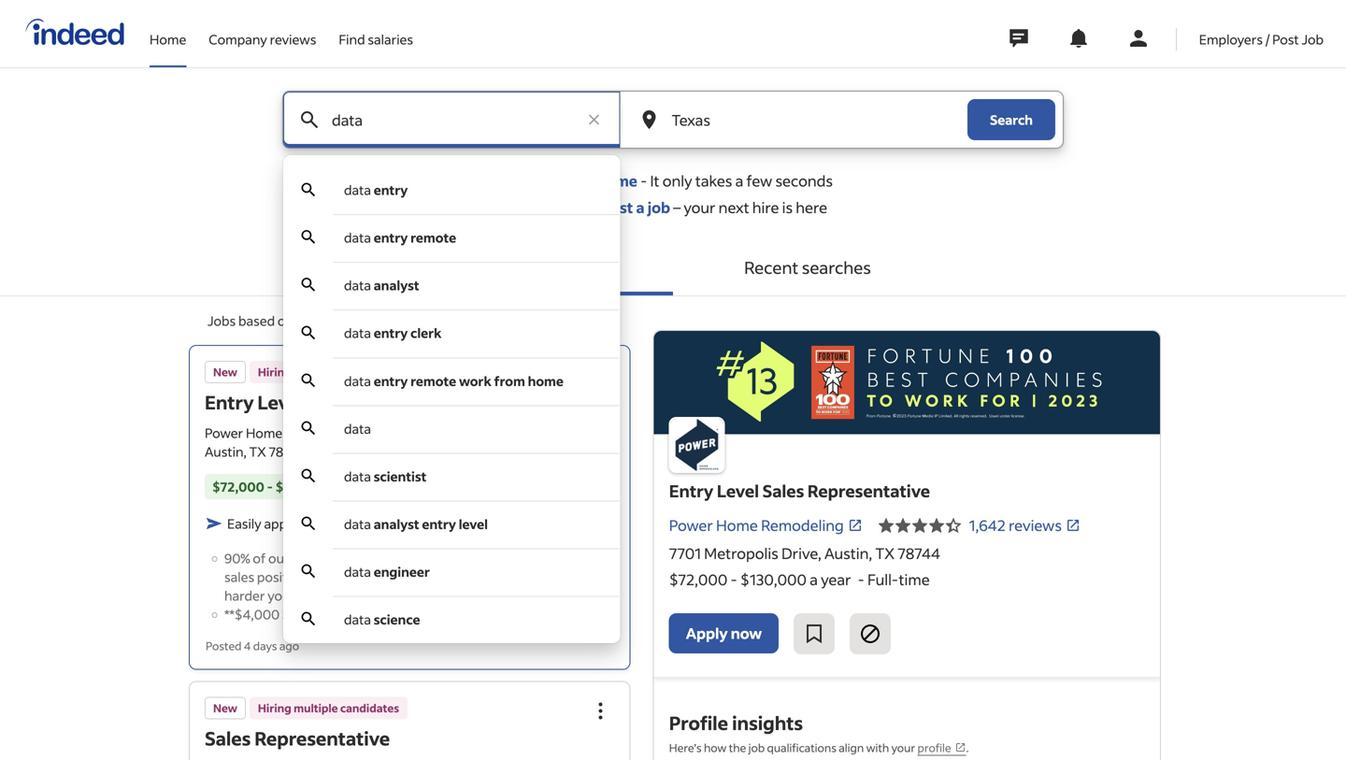 Task type: locate. For each thing, give the bounding box(es) containing it.
your down takes
[[684, 198, 716, 217]]

0 horizontal spatial $72,000
[[212, 478, 264, 495]]

7701 metropolis drive, austin, tx 78744
[[669, 544, 941, 563]]

full- up the not interested icon at the bottom of the page
[[868, 570, 899, 589]]

reviews inside company reviews link
[[270, 31, 316, 48]]

1 horizontal spatial on
[[311, 606, 327, 623]]

job down it
[[648, 198, 670, 217]]

0 horizontal spatial on
[[278, 312, 294, 329]]

2 candidates from the top
[[340, 701, 399, 715]]

$130,000 down drive,
[[740, 570, 807, 589]]

the right how
[[729, 740, 746, 755]]

how
[[704, 740, 727, 755]]

austin, up easily
[[205, 443, 247, 460]]

2 vertical spatial the
[[729, 740, 746, 755]]

post up employers:
[[513, 171, 545, 190]]

1 hiring multiple candidates from the top
[[258, 365, 399, 379]]

job for the
[[749, 740, 765, 755]]

data up further
[[344, 563, 371, 580]]

power home remodeling logo image
[[654, 331, 1160, 434], [669, 417, 725, 473]]

0 horizontal spatial sales
[[205, 726, 251, 750]]

is right hire
[[782, 198, 793, 217]]

1 horizontal spatial home
[[246, 424, 283, 441]]

$72,000 up easily
[[212, 478, 264, 495]]

on left indeed
[[373, 312, 389, 329]]

hiring multiple candidates up sales representative
[[258, 701, 399, 715]]

job
[[648, 198, 670, 217], [749, 740, 765, 755]]

austin,
[[205, 443, 247, 460], [825, 544, 872, 563]]

Edit location text field
[[668, 92, 930, 148]]

1 horizontal spatial power
[[395, 568, 434, 585]]

power home remodeling
[[669, 516, 844, 535]]

1 candidates from the top
[[340, 365, 399, 379]]

new
[[213, 365, 237, 379], [213, 701, 237, 715]]

$72,000 - $130,000 a year
[[212, 478, 376, 495]]

home inside power home remodeling link
[[716, 516, 758, 535]]

tx up $72,000 - $130,000 a year
[[249, 443, 266, 460]]

0 horizontal spatial job
[[504, 255, 533, 276]]

- down entry-
[[534, 568, 540, 585]]

entry level sales representative up power home remodeling link
[[669, 480, 930, 502]]

company reviews link
[[209, 0, 316, 64]]

job
[[1302, 31, 1324, 48], [504, 255, 533, 276]]

0 vertical spatial job
[[1302, 31, 1324, 48]]

data entry clerk element
[[344, 325, 442, 341]]

entry up "power home remodeling 4.3 austin, tx 78744"
[[205, 390, 254, 414]]

candidates up entry level sales representative button
[[340, 365, 399, 379]]

data for data engineer
[[344, 563, 371, 580]]

0 horizontal spatial $130,000
[[276, 478, 335, 495]]

data engineer element
[[344, 563, 430, 580]]

austin, inside "power home remodeling 4.3 austin, tx 78744"
[[205, 443, 247, 460]]

1 vertical spatial home
[[246, 424, 283, 441]]

power home remodeling 4.3 austin, tx 78744
[[205, 424, 385, 460]]

2 data from the top
[[344, 229, 371, 246]]

on down work,
[[311, 606, 327, 623]]

reviews
[[270, 31, 316, 48], [1009, 516, 1062, 535]]

sales
[[308, 390, 354, 414], [763, 480, 804, 502], [205, 726, 251, 750]]

full-
[[413, 478, 442, 495], [868, 570, 899, 589]]

year left matches your preference image
[[348, 478, 376, 495]]

0 vertical spatial power
[[205, 424, 243, 441]]

entry up data analyst element
[[374, 229, 408, 246]]

1 horizontal spatial remodeling
[[761, 516, 844, 535]]

1 horizontal spatial job
[[749, 740, 765, 755]]

$72,000 down the 7701
[[669, 570, 728, 589]]

0 horizontal spatial year
[[348, 478, 376, 495]]

on
[[278, 312, 294, 329], [373, 312, 389, 329], [311, 606, 327, 623]]

0 vertical spatial tx
[[249, 443, 266, 460]]

is inside the 90% of our sales leaders began their careers in entry-level sales positions, proving that power is a meritocracy - the harder you work, the further you'll go. **$4,000 sign on bonus***.
[[436, 568, 446, 585]]

1 vertical spatial remote
[[411, 372, 456, 389]]

1 analyst from the top
[[374, 277, 419, 294]]

1 data from the top
[[344, 181, 371, 198]]

1 vertical spatial 78744
[[898, 544, 941, 563]]

new for sales
[[213, 701, 237, 715]]

7 data from the top
[[344, 468, 371, 485]]

9 data from the top
[[344, 563, 371, 580]]

0 vertical spatial full-
[[413, 478, 442, 495]]

0 vertical spatial hiring
[[258, 365, 291, 379]]

recent searches
[[744, 257, 871, 278]]

1 horizontal spatial 78744
[[898, 544, 941, 563]]

our
[[268, 550, 289, 567]]

candidates up sales representative
[[340, 701, 399, 715]]

1 vertical spatial post
[[513, 171, 545, 190]]

data analyst entry level
[[344, 516, 488, 533]]

0 vertical spatial $130,000
[[276, 478, 335, 495]]

in
[[491, 550, 503, 567]]

analyst for analyst
[[374, 277, 419, 294]]

6 data from the top
[[344, 420, 371, 437]]

4
[[244, 639, 251, 653]]

employers:
[[519, 198, 598, 217]]

1 horizontal spatial job
[[1302, 31, 1324, 48]]

0 vertical spatial time
[[442, 478, 470, 495]]

2 remote from the top
[[411, 372, 456, 389]]

power up $72,000 - $130,000 a year
[[205, 424, 243, 441]]

0 vertical spatial analyst
[[374, 277, 419, 294]]

search suggestions list box
[[283, 166, 620, 643]]

7701
[[669, 544, 701, 563]]

home inside "power home remodeling 4.3 austin, tx 78744"
[[246, 424, 283, 441]]

the down entry-
[[542, 568, 562, 585]]

3 data from the top
[[344, 277, 371, 294]]

entry left clerk
[[374, 325, 408, 341]]

-
[[641, 171, 647, 190], [267, 478, 273, 495], [534, 568, 540, 585], [731, 570, 737, 589], [858, 570, 865, 589]]

work
[[459, 372, 492, 389]]

find salaries
[[339, 31, 413, 48]]

remote up data analyst element
[[411, 229, 456, 246]]

searches
[[802, 257, 871, 278]]

entry up data entry remote
[[374, 181, 408, 198]]

a up the go.
[[448, 568, 455, 585]]

level up careers
[[459, 516, 488, 533]]

data entry remote
[[344, 229, 456, 246]]

data analyst
[[344, 277, 419, 294]]

power home remodeling link
[[669, 514, 863, 537]]

2 horizontal spatial home
[[716, 516, 758, 535]]

year for $72,000 - $130,000 a year - full-time
[[821, 570, 851, 589]]

1 horizontal spatial level
[[543, 550, 571, 567]]

1 vertical spatial austin,
[[825, 544, 872, 563]]

reviews right company
[[270, 31, 316, 48]]

hiring up sales representative
[[258, 701, 291, 715]]

a left few on the right top of page
[[735, 171, 744, 190]]

2 vertical spatial sales
[[205, 726, 251, 750]]

data up entry level sales representative button
[[344, 372, 371, 389]]

your right with
[[892, 740, 915, 755]]

0 vertical spatial candidates
[[340, 365, 399, 379]]

data down data analyst element
[[344, 325, 371, 341]]

sales down posted
[[205, 726, 251, 750]]

0 horizontal spatial the
[[330, 587, 350, 604]]

data scientist element
[[344, 468, 427, 485]]

easily
[[227, 515, 261, 532]]

1 vertical spatial reviews
[[1009, 516, 1062, 535]]

power up you'll
[[395, 568, 434, 585]]

2 horizontal spatial on
[[373, 312, 389, 329]]

entry for entry remote work from home
[[374, 372, 408, 389]]

1 horizontal spatial sales
[[292, 550, 322, 567]]

2 hiring from the top
[[258, 701, 291, 715]]

1 hiring from the top
[[258, 365, 291, 379]]

entry for entry remote
[[374, 229, 408, 246]]

data for data analyst entry level
[[344, 516, 371, 533]]

home up metropolis
[[716, 516, 758, 535]]

entry up entry level sales representative button
[[374, 372, 408, 389]]

2 multiple from the top
[[294, 701, 338, 715]]

analyst up began at the bottom
[[374, 516, 419, 533]]

1 vertical spatial multiple
[[294, 701, 338, 715]]

90%
[[224, 550, 250, 567]]

remodeling for power home remodeling 4.3 austin, tx 78744
[[285, 424, 358, 441]]

- down metropolis
[[731, 570, 737, 589]]

tx down 4.3 out of 5 stars "image"
[[875, 544, 895, 563]]

1 vertical spatial candidates
[[340, 701, 399, 715]]

now
[[731, 624, 762, 643]]

the down proving
[[330, 587, 350, 604]]

10 data from the top
[[344, 611, 371, 628]]

time down 4.3 out of 5 stars "image"
[[899, 570, 930, 589]]

level up 'power home remodeling'
[[717, 480, 759, 502]]

0 vertical spatial entry
[[205, 390, 254, 414]]

0 vertical spatial remodeling
[[285, 424, 358, 441]]

1 horizontal spatial is
[[782, 198, 793, 217]]

data down further
[[344, 611, 371, 628]]

1 vertical spatial analyst
[[374, 516, 419, 533]]

tab list
[[0, 239, 1346, 296]]

year down 7701 metropolis drive, austin, tx 78744
[[821, 570, 851, 589]]

job right /
[[1302, 31, 1324, 48]]

0 horizontal spatial home
[[150, 31, 186, 48]]

5 data from the top
[[344, 372, 371, 389]]

1 remote from the top
[[411, 229, 456, 246]]

2 horizontal spatial sales
[[763, 480, 804, 502]]

0 vertical spatial post
[[1273, 31, 1299, 48]]

0 vertical spatial job
[[648, 198, 670, 217]]

1 horizontal spatial year
[[821, 570, 851, 589]]

0 vertical spatial hiring multiple candidates
[[258, 365, 399, 379]]

level right in
[[543, 550, 571, 567]]

0 vertical spatial remote
[[411, 229, 456, 246]]

data analyst element
[[344, 277, 419, 294]]

job down the insights
[[749, 740, 765, 755]]

data up data entry remote element
[[344, 181, 371, 198]]

$72,000 - $130,000 a year - full-time
[[669, 570, 930, 589]]

1 vertical spatial remodeling
[[761, 516, 844, 535]]

0 horizontal spatial level
[[258, 390, 304, 414]]

0 vertical spatial level
[[459, 516, 488, 533]]

- left it
[[641, 171, 647, 190]]

0 vertical spatial $72,000
[[212, 478, 264, 495]]

employers / post job
[[1199, 31, 1324, 48]]

1 vertical spatial level
[[543, 550, 571, 567]]

0 horizontal spatial time
[[442, 478, 470, 495]]

data down entry level sales representative button
[[344, 420, 371, 437]]

jobs
[[208, 312, 236, 329]]

1 new from the top
[[213, 365, 237, 379]]

1 horizontal spatial $72,000
[[669, 570, 728, 589]]

that
[[368, 568, 393, 585]]

remodeling down entry level sales representative button
[[285, 424, 358, 441]]

**$4,000
[[224, 606, 280, 623]]

$72,000 for $72,000 - $130,000 a year - full-time
[[669, 570, 728, 589]]

employers: post a job
[[519, 198, 670, 217]]

2 hiring multiple candidates from the top
[[258, 701, 399, 715]]

candidates for representative
[[340, 701, 399, 715]]

austin, right drive,
[[825, 544, 872, 563]]

2 analyst from the top
[[374, 516, 419, 533]]

power
[[205, 424, 243, 441], [669, 516, 713, 535], [395, 568, 434, 585]]

$130,000 up apply
[[276, 478, 335, 495]]

1 vertical spatial representative
[[808, 480, 930, 502]]

job left feed
[[504, 255, 533, 276]]

0 horizontal spatial is
[[436, 568, 446, 585]]

home up $72,000 - $130,000 a year
[[246, 424, 283, 441]]

data analyst entry level element
[[344, 516, 488, 533]]

- inside the 90% of our sales leaders began their careers in entry-level sales positions, proving that power is a meritocracy - the harder you work, the further you'll go. **$4,000 sign on bonus***.
[[534, 568, 540, 585]]

job for a
[[648, 198, 670, 217]]

1 horizontal spatial post
[[1273, 31, 1299, 48]]

hiring multiple candidates up entry level sales representative button
[[258, 365, 399, 379]]

analyst
[[374, 277, 419, 294], [374, 516, 419, 533]]

data for data analyst
[[344, 277, 371, 294]]

home left company
[[150, 31, 186, 48]]

job inside button
[[504, 255, 533, 276]]

0 vertical spatial sales
[[308, 390, 354, 414]]

0 horizontal spatial entry
[[205, 390, 254, 414]]

tx
[[249, 443, 266, 460], [875, 544, 895, 563]]

meritocracy
[[458, 568, 531, 585]]

data up the "activity"
[[344, 277, 371, 294]]

analyst up indeed
[[374, 277, 419, 294]]

entry
[[374, 181, 408, 198], [374, 229, 408, 246], [374, 325, 408, 341], [374, 372, 408, 389], [422, 516, 456, 533]]

1 vertical spatial is
[[436, 568, 446, 585]]

recent
[[744, 257, 799, 278]]

0 vertical spatial home
[[150, 31, 186, 48]]

0 vertical spatial representative
[[358, 390, 493, 414]]

78744 down 4.3 out of 5 stars "image"
[[898, 544, 941, 563]]

1 vertical spatial $72,000
[[669, 570, 728, 589]]

1 vertical spatial tx
[[875, 544, 895, 563]]

sales up positions,
[[292, 550, 322, 567]]

data science element
[[344, 611, 420, 628]]

$130,000
[[276, 478, 335, 495], [740, 570, 807, 589]]

1 vertical spatial $130,000
[[740, 570, 807, 589]]

$72,000 for $72,000 - $130,000 a year
[[212, 478, 264, 495]]

level
[[459, 516, 488, 533], [543, 550, 571, 567]]

full- up data analyst entry level
[[413, 478, 442, 495]]

it
[[650, 171, 660, 190]]

None search field
[[267, 91, 1079, 643]]

data for data
[[344, 420, 371, 437]]

home link
[[150, 0, 186, 64]]

- up easily apply
[[267, 478, 273, 495]]

4.3
[[365, 424, 385, 441]]

data entry remote element
[[344, 229, 456, 246]]

on right based
[[278, 312, 294, 329]]

1 vertical spatial sales
[[224, 568, 254, 585]]

new for entry
[[213, 365, 237, 379]]

post
[[1273, 31, 1299, 48], [513, 171, 545, 190]]

jobs based on your activity on indeed
[[208, 312, 434, 329]]

1 vertical spatial new
[[213, 701, 237, 715]]

1 vertical spatial sales
[[763, 480, 804, 502]]

- up the not interested icon at the bottom of the page
[[858, 570, 865, 589]]

remote left work
[[411, 372, 456, 389]]

remodeling inside "power home remodeling 4.3 austin, tx 78744"
[[285, 424, 358, 441]]

your
[[548, 171, 581, 190], [684, 198, 716, 217], [296, 312, 324, 329], [892, 740, 915, 755]]

78744 up $72,000 - $130,000 a year
[[269, 443, 306, 460]]

reviews right the 1,642
[[1009, 516, 1062, 535]]

1 vertical spatial level
[[717, 480, 759, 502]]

0 vertical spatial new
[[213, 365, 237, 379]]

data
[[344, 181, 371, 198], [344, 229, 371, 246], [344, 277, 371, 294], [344, 325, 371, 341], [344, 372, 371, 389], [344, 420, 371, 437], [344, 468, 371, 485], [344, 516, 371, 533], [344, 563, 371, 580], [344, 611, 371, 628]]

0 horizontal spatial full-
[[413, 478, 442, 495]]

sales representative
[[205, 726, 390, 750]]

2 new from the top
[[213, 701, 237, 715]]

1 multiple from the top
[[294, 365, 338, 379]]

hiring
[[258, 365, 291, 379], [258, 701, 291, 715]]

a right post
[[636, 198, 645, 217]]

tx inside "power home remodeling 4.3 austin, tx 78744"
[[249, 443, 266, 460]]

1 vertical spatial hiring multiple candidates
[[258, 701, 399, 715]]

candidates for level
[[340, 365, 399, 379]]

power for power home remodeling
[[669, 516, 713, 535]]

2 horizontal spatial power
[[669, 516, 713, 535]]

0 vertical spatial multiple
[[294, 365, 338, 379]]

8 data from the top
[[344, 516, 371, 533]]

search button
[[968, 99, 1056, 140]]

power inside "power home remodeling 4.3 austin, tx 78744"
[[205, 424, 243, 441]]

posted
[[206, 639, 242, 653]]

entry level sales representative up 4.3
[[205, 390, 493, 414]]

search: Job title, keywords, or company text field
[[328, 92, 575, 148]]

1 vertical spatial hiring
[[258, 701, 291, 715]]

1 horizontal spatial the
[[542, 568, 562, 585]]

1 horizontal spatial entry
[[669, 480, 714, 502]]

1 vertical spatial power
[[669, 516, 713, 535]]

remodeling
[[285, 424, 358, 441], [761, 516, 844, 535]]

data down data entry
[[344, 229, 371, 246]]

data for data scientist
[[344, 468, 371, 485]]

0 horizontal spatial tx
[[249, 443, 266, 460]]

78744
[[269, 443, 306, 460], [898, 544, 941, 563]]

harder
[[224, 587, 265, 604]]

level up "power home remodeling 4.3 austin, tx 78744"
[[258, 390, 304, 414]]

2 vertical spatial power
[[395, 568, 434, 585]]

days
[[253, 639, 277, 653]]

1 vertical spatial job
[[504, 255, 533, 276]]

power up the 7701
[[669, 516, 713, 535]]

remodeling up drive,
[[761, 516, 844, 535]]

new down jobs
[[213, 365, 237, 379]]

0 vertical spatial sales
[[292, 550, 322, 567]]

0 horizontal spatial reviews
[[270, 31, 316, 48]]

is up the go.
[[436, 568, 446, 585]]

multiple up sales representative
[[294, 701, 338, 715]]

home
[[150, 31, 186, 48], [246, 424, 283, 441], [716, 516, 758, 535]]

sales representative button
[[205, 726, 390, 750]]

data entry element
[[344, 181, 408, 198]]

2 vertical spatial home
[[716, 516, 758, 535]]

4 data from the top
[[344, 325, 371, 341]]

remodeling for power home remodeling
[[761, 516, 844, 535]]

0 horizontal spatial power
[[205, 424, 243, 441]]

data for data entry remote work from home
[[344, 372, 371, 389]]

data left matches your preference image
[[344, 468, 371, 485]]

entry up the 7701
[[669, 480, 714, 502]]

time up data analyst entry level
[[442, 478, 470, 495]]

sign
[[282, 606, 309, 623]]

sales down 90%
[[224, 568, 254, 585]]

1 horizontal spatial reviews
[[1009, 516, 1062, 535]]

hiring down based
[[258, 365, 291, 379]]

your left the "activity"
[[296, 312, 324, 329]]

1 vertical spatial year
[[821, 570, 851, 589]]

your up employers:
[[548, 171, 581, 190]]

1 vertical spatial entry
[[669, 480, 714, 502]]

sales up "power home remodeling 4.3 austin, tx 78744"
[[308, 390, 354, 414]]

data up leaders
[[344, 516, 371, 533]]

notifications unread count 0 image
[[1068, 27, 1090, 50]]

0 vertical spatial reviews
[[270, 31, 316, 48]]

post right /
[[1273, 31, 1299, 48]]

qualifications
[[767, 740, 837, 755]]

analyst for analyst entry level
[[374, 516, 419, 533]]

new down posted
[[213, 701, 237, 715]]

sales up power home remodeling link
[[763, 480, 804, 502]]

only
[[663, 171, 692, 190]]

time
[[442, 478, 470, 495], [899, 570, 930, 589]]

job feed
[[504, 255, 573, 276]]

0 vertical spatial austin,
[[205, 443, 247, 460]]

0 vertical spatial year
[[348, 478, 376, 495]]

main content
[[0, 91, 1346, 760]]

multiple up entry level sales representative button
[[294, 365, 338, 379]]

profile
[[669, 711, 728, 735]]

company reviews
[[209, 31, 316, 48]]

reviews for company reviews
[[270, 31, 316, 48]]

0 horizontal spatial post
[[513, 171, 545, 190]]

go.
[[433, 587, 452, 604]]

data for data entry clerk
[[344, 325, 371, 341]]



Task type: vqa. For each thing, say whether or not it's contained in the screenshot.
the top coverage
no



Task type: describe. For each thing, give the bounding box(es) containing it.
seconds
[[776, 171, 833, 190]]

posted 4 days ago
[[206, 639, 299, 653]]

you'll
[[399, 587, 431, 604]]

remote for entry remote work from home
[[411, 372, 456, 389]]

1 horizontal spatial tx
[[875, 544, 895, 563]]

here's how the job qualifications align with your
[[669, 740, 918, 755]]

1 vertical spatial full-
[[868, 570, 899, 589]]

.
[[966, 740, 969, 755]]

1 horizontal spatial sales
[[308, 390, 354, 414]]

messages unread count 0 image
[[1007, 20, 1031, 57]]

a inside the 90% of our sales leaders began their careers in entry-level sales positions, proving that power is a meritocracy - the harder you work, the further you'll go. **$4,000 sign on bonus***.
[[448, 568, 455, 585]]

recent searches button
[[673, 239, 942, 295]]

takes
[[695, 171, 732, 190]]

4.3 out of five stars rating image
[[365, 424, 400, 441]]

proving
[[318, 568, 365, 585]]

data science
[[344, 611, 420, 628]]

main content containing entry level sales representative
[[0, 91, 1346, 760]]

next
[[719, 198, 749, 217]]

home for power home remodeling
[[716, 516, 758, 535]]

post
[[601, 198, 633, 217]]

profile link
[[918, 740, 966, 756]]

$130,000 for $72,000 - $130,000 a year - full-time
[[740, 570, 807, 589]]

entry level sales representative group
[[580, 354, 622, 395]]

based
[[238, 312, 275, 329]]

began
[[372, 550, 410, 567]]

on inside the 90% of our sales leaders began their careers in entry-level sales positions, proving that power is a meritocracy - the harder you work, the further you'll go. **$4,000 sign on bonus***.
[[311, 606, 327, 623]]

account image
[[1127, 27, 1150, 50]]

reviews for 1,642 reviews
[[1009, 516, 1062, 535]]

apply
[[264, 515, 297, 532]]

$130,000 for $72,000 - $130,000 a year
[[276, 478, 335, 495]]

data for data entry remote
[[344, 229, 371, 246]]

matches your preference image
[[379, 477, 394, 496]]

not interested image
[[859, 623, 882, 645]]

data entry clerk
[[344, 325, 442, 341]]

insights
[[732, 711, 803, 735]]

2 vertical spatial representative
[[255, 726, 390, 750]]

their
[[413, 550, 441, 567]]

resume
[[584, 171, 638, 190]]

90% of our sales leaders began their careers in entry-level sales positions, proving that power is a meritocracy - the harder you work, the further you'll go. **$4,000 sign on bonus***.
[[224, 550, 571, 623]]

entry for entry
[[374, 181, 408, 198]]

data for data science
[[344, 611, 371, 628]]

entry for entry clerk
[[374, 325, 408, 341]]

indeed
[[392, 312, 434, 329]]

hiring for level
[[258, 365, 291, 379]]

home
[[528, 372, 564, 389]]

activity
[[327, 312, 371, 329]]

year for $72,000 - $130,000 a year
[[348, 478, 376, 495]]

1,642 reviews link
[[969, 516, 1081, 535]]

1 vertical spatial entry level sales representative
[[669, 480, 930, 502]]

multiple for level
[[294, 365, 338, 379]]

level inside the 90% of our sales leaders began their careers in entry-level sales positions, proving that power is a meritocracy - the harder you work, the further you'll go. **$4,000 sign on bonus***.
[[543, 550, 571, 567]]

positions,
[[257, 568, 316, 585]]

apply now
[[686, 624, 762, 643]]

ago
[[279, 639, 299, 653]]

post your resume link
[[513, 171, 638, 190]]

science
[[374, 611, 420, 628]]

data link
[[283, 404, 620, 452]]

home for power home remodeling 4.3 austin, tx 78744
[[246, 424, 283, 441]]

data for data entry
[[344, 181, 371, 198]]

0 vertical spatial level
[[258, 390, 304, 414]]

job actions for sales representative is collapsed image
[[590, 700, 612, 722]]

multiple for representative
[[294, 701, 338, 715]]

power for power home remodeling 4.3 austin, tx 78744
[[205, 424, 243, 441]]

hiring multiple candidates for representative
[[258, 701, 399, 715]]

clear what input image
[[585, 110, 604, 129]]

post inside employers / post job link
[[1273, 31, 1299, 48]]

entry up 'their'
[[422, 516, 456, 533]]

find salaries link
[[339, 0, 413, 64]]

few
[[747, 171, 773, 190]]

1 horizontal spatial time
[[899, 570, 930, 589]]

power inside the 90% of our sales leaders began their careers in entry-level sales positions, proving that power is a meritocracy - the harder you work, the further you'll go. **$4,000 sign on bonus***.
[[395, 568, 434, 585]]

profile
[[918, 740, 951, 755]]

find
[[339, 31, 365, 48]]

none search field containing search
[[267, 91, 1079, 643]]

drive,
[[782, 544, 822, 563]]

0 horizontal spatial entry level sales representative
[[205, 390, 493, 414]]

0 vertical spatial the
[[542, 568, 562, 585]]

78744 inside "power home remodeling 4.3 austin, tx 78744"
[[269, 443, 306, 460]]

4.3 out of 5 stars image
[[878, 514, 962, 537]]

feed
[[536, 255, 573, 276]]

from
[[494, 372, 525, 389]]

engineer
[[374, 563, 430, 580]]

hiring for representative
[[258, 701, 291, 715]]

bonus***.
[[330, 606, 386, 623]]

–
[[670, 198, 684, 217]]

tab list containing job feed
[[0, 239, 1346, 296]]

apply now button
[[669, 613, 779, 654]]

your next hire is here
[[684, 198, 828, 217]]

careers
[[444, 550, 489, 567]]

clerk
[[411, 325, 442, 341]]

1,642 reviews
[[969, 516, 1062, 535]]

data engineer
[[344, 563, 430, 580]]

profile insights
[[669, 711, 803, 735]]

save this job image
[[803, 623, 826, 645]]

apply
[[686, 624, 728, 643]]

here
[[796, 198, 828, 217]]

2 horizontal spatial the
[[729, 740, 746, 755]]

data scientist
[[344, 468, 427, 485]]

further
[[352, 587, 396, 604]]

data entry
[[344, 181, 408, 198]]

level inside search suggestions list box
[[459, 516, 488, 533]]

full-time
[[413, 478, 470, 495]]

0 horizontal spatial sales
[[224, 568, 254, 585]]

you
[[268, 587, 290, 604]]

employers
[[1199, 31, 1263, 48]]

1,642
[[969, 516, 1006, 535]]

remote for entry remote
[[411, 229, 456, 246]]

hiring multiple candidates for level
[[258, 365, 399, 379]]

metropolis
[[704, 544, 779, 563]]

of
[[253, 550, 266, 567]]

entry level sales representative button
[[205, 390, 493, 414]]

a down 7701 metropolis drive, austin, tx 78744
[[810, 570, 818, 589]]

/
[[1266, 31, 1270, 48]]

company
[[209, 31, 267, 48]]

post your resume - it only takes a few seconds
[[513, 171, 833, 190]]

0 vertical spatial is
[[782, 198, 793, 217]]

work,
[[293, 587, 327, 604]]

here's
[[669, 740, 702, 755]]

employers: post a job link
[[519, 198, 670, 217]]

a left matches your preference image
[[338, 478, 345, 495]]

search
[[990, 111, 1033, 128]]

with
[[866, 740, 889, 755]]

data entry remote work from home element
[[344, 372, 564, 389]]

employers / post job link
[[1199, 0, 1324, 64]]

leaders
[[325, 550, 369, 567]]



